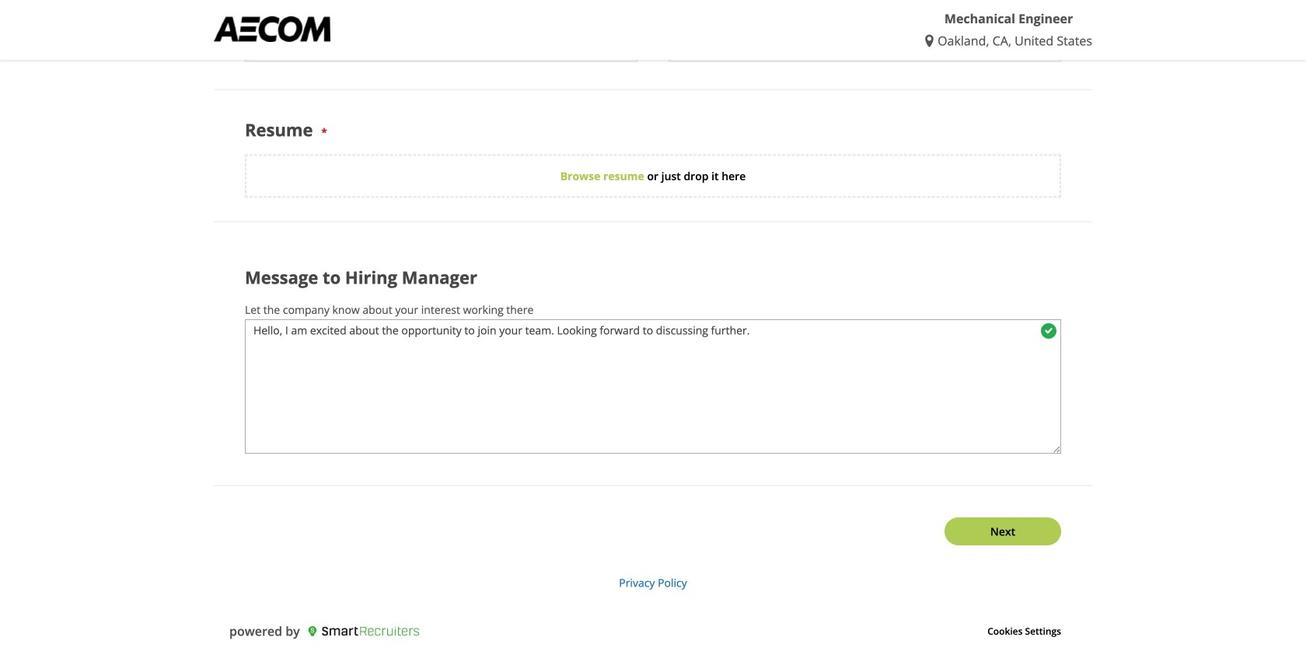 Task type: locate. For each thing, give the bounding box(es) containing it.
location image
[[926, 35, 938, 47]]



Task type: describe. For each thing, give the bounding box(es) containing it.
aecom logo image
[[214, 16, 331, 42]]



